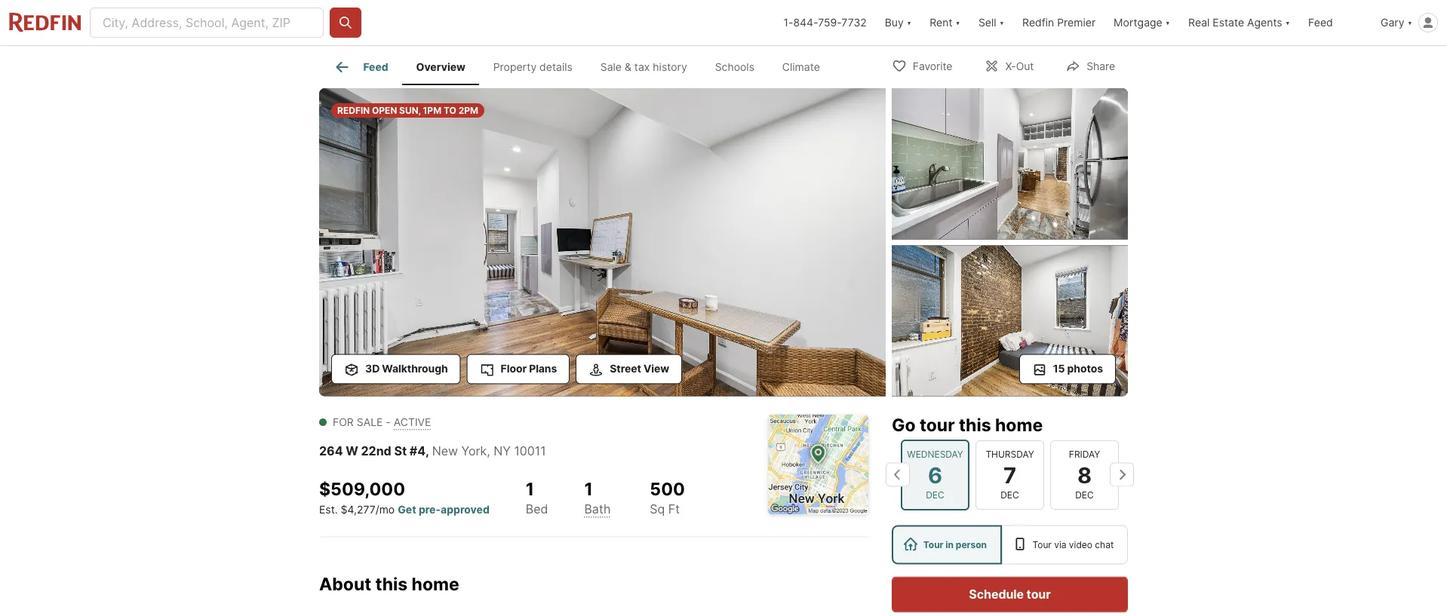 Task type: describe. For each thing, give the bounding box(es) containing it.
gary ▾
[[1382, 16, 1413, 29]]

tour in person
[[924, 540, 988, 551]]

buy ▾ button
[[885, 0, 912, 45]]

3d walkthrough
[[365, 363, 448, 376]]

/mo
[[376, 504, 395, 517]]

buy ▾ button
[[876, 0, 921, 45]]

friday 8 dec
[[1070, 449, 1101, 501]]

get
[[398, 504, 416, 517]]

street
[[610, 363, 642, 376]]

$4,277
[[341, 504, 376, 517]]

chat
[[1096, 540, 1115, 551]]

sale & tax history tab
[[587, 49, 702, 85]]

previous image
[[886, 463, 910, 487]]

dec for 6
[[926, 490, 945, 501]]

for sale - active
[[333, 416, 431, 429]]

photos
[[1068, 363, 1104, 376]]

sell
[[979, 16, 997, 29]]

get pre-approved link
[[398, 504, 490, 517]]

rent ▾
[[930, 16, 961, 29]]

$509,000 est. $4,277 /mo get pre-approved
[[319, 479, 490, 517]]

sale
[[601, 61, 622, 73]]

york
[[462, 444, 487, 459]]

759-
[[818, 16, 842, 29]]

wednesday 6 dec
[[908, 449, 964, 501]]

real
[[1189, 16, 1210, 29]]

feed inside tab list
[[363, 61, 389, 73]]

#4
[[410, 444, 426, 459]]

schedule tour
[[970, 588, 1051, 602]]

in
[[946, 540, 954, 551]]

plans
[[529, 363, 557, 376]]

1 bath
[[585, 479, 611, 517]]

1 for 1 bed
[[526, 479, 535, 500]]

tour for go
[[920, 415, 955, 436]]

real estate agents ▾
[[1189, 16, 1291, 29]]

sell ▾ button
[[970, 0, 1014, 45]]

to
[[444, 105, 457, 116]]

▾ for mortgage ▾
[[1166, 16, 1171, 29]]

thursday
[[986, 449, 1035, 460]]

tour via video chat option
[[1002, 526, 1129, 565]]

15
[[1054, 363, 1066, 376]]

1 for 1 bath
[[585, 479, 593, 500]]

new
[[432, 444, 458, 459]]

list box containing tour in person
[[892, 526, 1129, 565]]

-
[[386, 416, 391, 429]]

City, Address, School, Agent, ZIP search field
[[90, 8, 324, 38]]

sun,
[[399, 105, 421, 116]]

person
[[956, 540, 988, 551]]

bath
[[585, 502, 611, 517]]

street view
[[610, 363, 670, 376]]

next image
[[1111, 463, 1135, 487]]

view
[[644, 363, 670, 376]]

floor
[[501, 363, 527, 376]]

feed inside button
[[1309, 16, 1334, 29]]

1-844-759-7732
[[784, 16, 867, 29]]

7732
[[842, 16, 867, 29]]

schedule
[[970, 588, 1024, 602]]

tax
[[635, 61, 650, 73]]

submit search image
[[338, 15, 353, 30]]

7
[[1004, 462, 1017, 488]]

sale & tax history
[[601, 61, 688, 73]]

schools tab
[[702, 49, 769, 85]]

property details
[[494, 61, 573, 73]]

friday
[[1070, 449, 1101, 460]]

walkthrough
[[382, 363, 448, 376]]

overview tab
[[402, 49, 480, 85]]

out
[[1017, 60, 1034, 73]]

details
[[540, 61, 573, 73]]

1-
[[784, 16, 794, 29]]

15 photos button
[[1020, 354, 1117, 385]]

map entry image
[[769, 415, 869, 515]]

via
[[1055, 540, 1067, 551]]

buy
[[885, 16, 904, 29]]

about this home
[[319, 574, 460, 595]]

▾ for gary ▾
[[1408, 16, 1413, 29]]

1 , from the left
[[426, 444, 429, 459]]

floor plans button
[[467, 354, 570, 385]]

&
[[625, 61, 632, 73]]

8
[[1078, 462, 1092, 488]]

redfin premier
[[1023, 16, 1096, 29]]

go tour this home
[[892, 415, 1043, 436]]

redfin open sun, 1pm to 2pm link
[[319, 88, 886, 400]]

bath link
[[585, 502, 611, 517]]

1 vertical spatial this
[[376, 574, 408, 595]]

property
[[494, 61, 537, 73]]

5 ▾ from the left
[[1286, 16, 1291, 29]]



Task type: locate. For each thing, give the bounding box(es) containing it.
1 horizontal spatial ,
[[487, 444, 491, 459]]

share
[[1087, 60, 1116, 73]]

1 inside 1 bath
[[585, 479, 593, 500]]

1 1 from the left
[[526, 479, 535, 500]]

4 ▾ from the left
[[1166, 16, 1171, 29]]

1 vertical spatial home
[[412, 574, 460, 595]]

▾ right buy
[[907, 16, 912, 29]]

for
[[333, 416, 354, 429]]

844-
[[794, 16, 818, 29]]

list box
[[892, 526, 1129, 565]]

dec inside thursday 7 dec
[[1001, 490, 1020, 501]]

2 horizontal spatial dec
[[1076, 490, 1094, 501]]

feed button
[[1300, 0, 1373, 45]]

2 ▾ from the left
[[956, 16, 961, 29]]

▾ right gary
[[1408, 16, 1413, 29]]

mortgage ▾ button
[[1114, 0, 1171, 45]]

1 horizontal spatial this
[[959, 415, 992, 436]]

1 vertical spatial tour
[[1027, 588, 1051, 602]]

264
[[319, 444, 343, 459]]

1 ▾ from the left
[[907, 16, 912, 29]]

▾ right sell
[[1000, 16, 1005, 29]]

feed right agents
[[1309, 16, 1334, 29]]

mortgage
[[1114, 16, 1163, 29]]

tour left via
[[1033, 540, 1052, 551]]

est.
[[319, 504, 338, 517]]

tour for schedule
[[1027, 588, 1051, 602]]

, left new at the left of the page
[[426, 444, 429, 459]]

▾ right rent
[[956, 16, 961, 29]]

history
[[653, 61, 688, 73]]

tour for tour in person
[[924, 540, 944, 551]]

video
[[1070, 540, 1093, 551]]

tour right schedule
[[1027, 588, 1051, 602]]

2 dec from the left
[[1001, 490, 1020, 501]]

tour inside button
[[1027, 588, 1051, 602]]

rent ▾ button
[[930, 0, 961, 45]]

tab list
[[319, 46, 846, 85]]

0 horizontal spatial home
[[412, 574, 460, 595]]

overview
[[416, 61, 466, 73]]

264 w 22nd st #4 , new york , ny 10011
[[319, 444, 546, 459]]

tab list containing feed
[[319, 46, 846, 85]]

0 horizontal spatial 1
[[526, 479, 535, 500]]

,
[[426, 444, 429, 459], [487, 444, 491, 459]]

2 , from the left
[[487, 444, 491, 459]]

2 1 from the left
[[585, 479, 593, 500]]

schedule tour button
[[892, 577, 1129, 613]]

6 ▾ from the left
[[1408, 16, 1413, 29]]

redfin premier button
[[1014, 0, 1105, 45]]

ft
[[669, 502, 680, 517]]

redfin open sun, 1pm to 2pm
[[337, 105, 479, 116]]

▾ right agents
[[1286, 16, 1291, 29]]

0 vertical spatial this
[[959, 415, 992, 436]]

1 horizontal spatial tour
[[1033, 540, 1052, 551]]

sell ▾ button
[[979, 0, 1005, 45]]

3 ▾ from the left
[[1000, 16, 1005, 29]]

home down "pre-"
[[412, 574, 460, 595]]

rent
[[930, 16, 953, 29]]

0 vertical spatial feed
[[1309, 16, 1334, 29]]

3d walkthrough button
[[331, 354, 461, 385]]

tour
[[920, 415, 955, 436], [1027, 588, 1051, 602]]

this right about
[[376, 574, 408, 595]]

x-
[[1006, 60, 1017, 73]]

sale
[[357, 416, 383, 429]]

x-out button
[[972, 50, 1047, 81]]

property details tab
[[480, 49, 587, 85]]

1 horizontal spatial tour
[[1027, 588, 1051, 602]]

0 horizontal spatial tour
[[920, 415, 955, 436]]

home
[[996, 415, 1043, 436], [412, 574, 460, 595]]

premier
[[1058, 16, 1096, 29]]

st
[[394, 444, 407, 459]]

1 horizontal spatial home
[[996, 415, 1043, 436]]

0 horizontal spatial feed
[[363, 61, 389, 73]]

dec for 7
[[1001, 490, 1020, 501]]

tour in person option
[[892, 526, 1002, 565]]

home up thursday
[[996, 415, 1043, 436]]

open
[[372, 105, 397, 116]]

2 tour from the left
[[1033, 540, 1052, 551]]

feed
[[1309, 16, 1334, 29], [363, 61, 389, 73]]

street view button
[[576, 354, 682, 385]]

this up thursday
[[959, 415, 992, 436]]

dec inside friday 8 dec
[[1076, 490, 1094, 501]]

approved
[[441, 504, 490, 517]]

dec for 8
[[1076, 490, 1094, 501]]

0 horizontal spatial dec
[[926, 490, 945, 501]]

dec down 8
[[1076, 490, 1094, 501]]

w
[[346, 444, 358, 459]]

, left ny
[[487, 444, 491, 459]]

agents
[[1248, 16, 1283, 29]]

real estate agents ▾ link
[[1189, 0, 1291, 45]]

this
[[959, 415, 992, 436], [376, 574, 408, 595]]

active
[[394, 416, 431, 429]]

share button
[[1053, 50, 1129, 81]]

pre-
[[419, 504, 441, 517]]

about
[[319, 574, 372, 595]]

0 horizontal spatial this
[[376, 574, 408, 595]]

mortgage ▾
[[1114, 16, 1171, 29]]

real estate agents ▾ button
[[1180, 0, 1300, 45]]

tour up wednesday
[[920, 415, 955, 436]]

tour via video chat
[[1033, 540, 1115, 551]]

▾ for buy ▾
[[907, 16, 912, 29]]

dec down 7
[[1001, 490, 1020, 501]]

▾ right mortgage
[[1166, 16, 1171, 29]]

1 horizontal spatial 1
[[585, 479, 593, 500]]

500
[[650, 479, 685, 500]]

gary
[[1382, 16, 1405, 29]]

1 horizontal spatial dec
[[1001, 490, 1020, 501]]

x-out
[[1006, 60, 1034, 73]]

22nd
[[361, 444, 392, 459]]

None button
[[901, 440, 970, 511], [976, 440, 1045, 510], [1051, 440, 1120, 510], [901, 440, 970, 511], [976, 440, 1045, 510], [1051, 440, 1120, 510]]

redfin
[[337, 105, 370, 116]]

rent ▾ button
[[921, 0, 970, 45]]

tour inside option
[[924, 540, 944, 551]]

go
[[892, 415, 916, 436]]

1 tour from the left
[[924, 540, 944, 551]]

feed up open on the top of page
[[363, 61, 389, 73]]

▾ for sell ▾
[[1000, 16, 1005, 29]]

3 dec from the left
[[1076, 490, 1094, 501]]

redfin
[[1023, 16, 1055, 29]]

1 horizontal spatial feed
[[1309, 16, 1334, 29]]

floor plans
[[501, 363, 557, 376]]

1 up the 'bath' link at the left bottom of page
[[585, 479, 593, 500]]

buy ▾
[[885, 16, 912, 29]]

0 vertical spatial tour
[[920, 415, 955, 436]]

tour for tour via video chat
[[1033, 540, 1052, 551]]

tour inside option
[[1033, 540, 1052, 551]]

wednesday
[[908, 449, 964, 460]]

climate tab
[[769, 49, 834, 85]]

▾ for rent ▾
[[956, 16, 961, 29]]

favorite
[[913, 60, 953, 73]]

dec inside wednesday 6 dec
[[926, 490, 945, 501]]

1-844-759-7732 link
[[784, 16, 867, 29]]

15 photos
[[1054, 363, 1104, 376]]

500 sq ft
[[650, 479, 685, 517]]

dec
[[926, 490, 945, 501], [1001, 490, 1020, 501], [1076, 490, 1094, 501]]

ny
[[494, 444, 511, 459]]

feed link
[[333, 58, 389, 76]]

1 dec from the left
[[926, 490, 945, 501]]

sell ▾
[[979, 16, 1005, 29]]

0 horizontal spatial ,
[[426, 444, 429, 459]]

active link
[[394, 416, 431, 429]]

0 vertical spatial home
[[996, 415, 1043, 436]]

bed
[[526, 502, 548, 517]]

1 up bed
[[526, 479, 535, 500]]

climate
[[783, 61, 821, 73]]

1 bed
[[526, 479, 548, 517]]

264 w 22nd st #4, new york, ny 10011 image
[[319, 88, 886, 397], [892, 88, 1129, 240], [892, 246, 1129, 397]]

tour left in
[[924, 540, 944, 551]]

$509,000
[[319, 479, 405, 500]]

thursday 7 dec
[[986, 449, 1035, 501]]

1 inside 1 bed
[[526, 479, 535, 500]]

0 horizontal spatial tour
[[924, 540, 944, 551]]

mortgage ▾ button
[[1105, 0, 1180, 45]]

6
[[929, 462, 943, 488]]

1 vertical spatial feed
[[363, 61, 389, 73]]

dec down the 6
[[926, 490, 945, 501]]

schools
[[715, 61, 755, 73]]



Task type: vqa. For each thing, say whether or not it's contained in the screenshot.
1-844-759-7732 link at the right top of the page
yes



